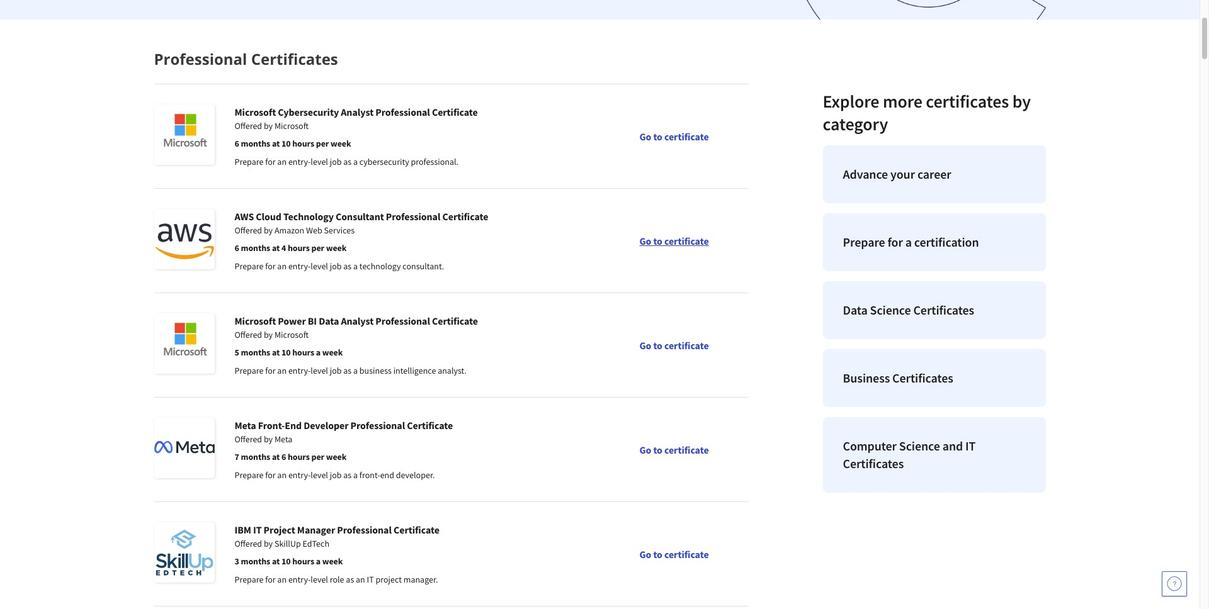 Task type: describe. For each thing, give the bounding box(es) containing it.
technology
[[360, 261, 401, 272]]

microsoft left cybersecurity
[[235, 106, 276, 118]]

prepare for an entry-level job as a front-end developer.
[[235, 470, 435, 481]]

at inside microsoft power bi data analyst professional certificate offered by microsoft 5 months at 10 hours a week
[[272, 347, 280, 359]]

1 horizontal spatial meta
[[275, 434, 293, 445]]

a left business
[[353, 365, 358, 377]]

months inside ibm it project manager professional certificate offered by skillup edtech 3 months at 10 hours a week
[[241, 556, 270, 568]]

meta front-end developer professional certificate offered by meta 7 months at 6 hours per week
[[235, 420, 453, 463]]

per inside aws cloud technology consultant professional certificate offered by amazon web services 6 months at 4 hours per week
[[312, 243, 325, 254]]

consultant
[[336, 210, 384, 223]]

computer science and it certificates link
[[823, 418, 1046, 493]]

certificate for aws cloud technology consultant professional certificate
[[443, 210, 489, 223]]

edtech
[[303, 539, 330, 550]]

professional inside microsoft cybersecurity analyst professional certificate offered by microsoft 6 months at 10 hours per week
[[376, 106, 430, 118]]

job for analyst
[[330, 156, 342, 168]]

science for computer
[[900, 439, 941, 454]]

week inside ibm it project manager professional certificate offered by skillup edtech 3 months at 10 hours a week
[[322, 556, 343, 568]]

professional.
[[411, 156, 459, 168]]

project
[[376, 575, 402, 586]]

microsoft cybersecurity analyst professional certificate offered by microsoft 6 months at 10 hours per week
[[235, 106, 478, 149]]

offered for aws
[[235, 225, 262, 236]]

hours inside aws cloud technology consultant professional certificate offered by amazon web services 6 months at 4 hours per week
[[288, 243, 310, 254]]

professional inside ibm it project manager professional certificate offered by skillup edtech 3 months at 10 hours a week
[[337, 524, 392, 537]]

certificate for microsoft cybersecurity analyst professional certificate
[[665, 130, 709, 143]]

certificate for ibm it project manager professional certificate
[[665, 549, 709, 561]]

ibm it project manager professional certificate offered by skillup edtech 3 months at 10 hours a week
[[235, 524, 440, 568]]

at inside ibm it project manager professional certificate offered by skillup edtech 3 months at 10 hours a week
[[272, 556, 280, 568]]

amazon
[[275, 225, 305, 236]]

offered inside microsoft cybersecurity analyst professional certificate offered by microsoft 6 months at 10 hours per week
[[235, 120, 262, 132]]

go to certificate for aws cloud technology consultant professional certificate
[[640, 235, 709, 247]]

hours inside ibm it project manager professional certificate offered by skillup edtech 3 months at 10 hours a week
[[292, 556, 314, 568]]

as for consultant
[[344, 261, 352, 272]]

by inside aws cloud technology consultant professional certificate offered by amazon web services 6 months at 4 hours per week
[[264, 225, 273, 236]]

prepare for prepare for an entry-level role as an it project manager.
[[235, 575, 264, 586]]

prepare for prepare for a certification
[[843, 234, 886, 250]]

offered inside microsoft power bi data analyst professional certificate offered by microsoft 5 months at 10 hours a week
[[235, 330, 262, 341]]

developer.
[[396, 470, 435, 481]]

business
[[843, 371, 890, 386]]

go for meta front-end developer professional certificate
[[640, 444, 652, 457]]

6 inside microsoft cybersecurity analyst professional certificate offered by microsoft 6 months at 10 hours per week
[[235, 138, 239, 149]]

by inside microsoft power bi data analyst professional certificate offered by microsoft 5 months at 10 hours a week
[[264, 330, 273, 341]]

business certificates link
[[823, 350, 1046, 408]]

business
[[360, 365, 392, 377]]

developer
[[304, 420, 349, 432]]

go to certificate for meta front-end developer professional certificate
[[640, 444, 709, 457]]

amazon web services image
[[154, 209, 215, 270]]

computer science and it certificates
[[843, 439, 976, 472]]

front-
[[258, 420, 285, 432]]

a left certification
[[906, 234, 912, 250]]

skillup edtech image
[[154, 523, 215, 583]]

week inside microsoft power bi data analyst professional certificate offered by microsoft 5 months at 10 hours a week
[[322, 347, 343, 359]]

it inside ibm it project manager professional certificate offered by skillup edtech 3 months at 10 hours a week
[[253, 524, 262, 537]]

10 for project
[[282, 556, 291, 568]]

for for prepare for an entry-level job as a cybersecurity professional.
[[265, 156, 276, 168]]

prepare for an entry-level job as a business intelligence analyst.
[[235, 365, 467, 377]]

at inside meta front-end developer professional certificate offered by meta 7 months at 6 hours per week
[[272, 452, 280, 463]]

go to certificate for microsoft power bi data analyst professional certificate
[[640, 339, 709, 352]]

by inside microsoft cybersecurity analyst professional certificate offered by microsoft 6 months at 10 hours per week
[[264, 120, 273, 132]]

1 horizontal spatial data
[[843, 302, 868, 318]]

months inside meta front-end developer professional certificate offered by meta 7 months at 6 hours per week
[[241, 452, 270, 463]]

ibm
[[235, 524, 251, 537]]

your
[[891, 166, 916, 182]]

certificate for aws cloud technology consultant professional certificate
[[665, 235, 709, 247]]

at inside microsoft cybersecurity analyst professional certificate offered by microsoft 6 months at 10 hours per week
[[272, 138, 280, 149]]

consultant.
[[403, 261, 444, 272]]

science for data
[[871, 302, 911, 318]]

a left front-
[[353, 470, 358, 481]]

4
[[282, 243, 286, 254]]

certification
[[915, 234, 980, 250]]

prepare for a certification link
[[823, 214, 1046, 272]]

go for aws cloud technology consultant professional certificate
[[640, 235, 652, 247]]

web
[[306, 225, 322, 236]]

go to certificate for ibm it project manager professional certificate
[[640, 549, 709, 561]]

meta image
[[154, 418, 215, 479]]

bi
[[308, 315, 317, 328]]

manager
[[297, 524, 335, 537]]

to for ibm it project manager professional certificate
[[654, 549, 663, 561]]

6 inside meta front-end developer professional certificate offered by meta 7 months at 6 hours per week
[[282, 452, 286, 463]]

prepare for prepare for an entry-level job as a technology consultant.
[[235, 261, 264, 272]]

to for aws cloud technology consultant professional certificate
[[654, 235, 663, 247]]

prepare for prepare for an entry-level job as a business intelligence analyst.
[[235, 365, 264, 377]]

at inside aws cloud technology consultant professional certificate offered by amazon web services 6 months at 4 hours per week
[[272, 243, 280, 254]]

microsoft up 5
[[235, 315, 276, 328]]

10 inside microsoft cybersecurity analyst professional certificate offered by microsoft 6 months at 10 hours per week
[[282, 138, 291, 149]]

it inside computer science and it certificates
[[966, 439, 976, 454]]

certificates inside computer science and it certificates
[[843, 456, 904, 472]]

for for prepare for a certification
[[888, 234, 903, 250]]

prepare for an entry-level job as a cybersecurity professional.
[[235, 156, 459, 168]]

help center image
[[1168, 577, 1183, 592]]

advance
[[843, 166, 889, 182]]

certificates inside data science certificates link
[[914, 302, 975, 318]]

week inside aws cloud technology consultant professional certificate offered by amazon web services 6 months at 4 hours per week
[[326, 243, 347, 254]]

an for cybersecurity
[[277, 156, 287, 168]]

job for end
[[330, 470, 342, 481]]

by inside "explore more certificates by category"
[[1013, 90, 1032, 113]]



Task type: locate. For each thing, give the bounding box(es) containing it.
entry- for end
[[289, 470, 311, 481]]

for for prepare for an entry-level job as a business intelligence analyst.
[[265, 365, 276, 377]]

1 go to certificate from the top
[[640, 130, 709, 143]]

certificate for meta front-end developer professional certificate
[[665, 444, 709, 457]]

1 offered from the top
[[235, 120, 262, 132]]

2 vertical spatial 10
[[282, 556, 291, 568]]

meta
[[235, 420, 256, 432], [275, 434, 293, 445]]

2 go to certificate from the top
[[640, 235, 709, 247]]

1 vertical spatial analyst
[[341, 315, 374, 328]]

3 go to certificate from the top
[[640, 339, 709, 352]]

a down bi
[[316, 347, 321, 359]]

1 at from the top
[[272, 138, 280, 149]]

4 go from the top
[[640, 444, 652, 457]]

cloud
[[256, 210, 282, 223]]

services
[[324, 225, 355, 236]]

list containing advance your career
[[818, 141, 1051, 498]]

microsoft power bi data analyst professional certificate offered by microsoft 5 months at 10 hours a week
[[235, 315, 478, 359]]

3 level from the top
[[311, 365, 328, 377]]

2 go from the top
[[640, 235, 652, 247]]

0 vertical spatial science
[[871, 302, 911, 318]]

a down edtech
[[316, 556, 321, 568]]

3 offered from the top
[[235, 330, 262, 341]]

per up prepare for an entry-level job as a cybersecurity professional.
[[316, 138, 329, 149]]

go to certificate for microsoft cybersecurity analyst professional certificate
[[640, 130, 709, 143]]

1 to from the top
[[654, 130, 663, 143]]

per inside meta front-end developer professional certificate offered by meta 7 months at 6 hours per week
[[312, 452, 325, 463]]

an for it
[[277, 575, 287, 586]]

10 down power
[[282, 347, 291, 359]]

7
[[235, 452, 239, 463]]

10
[[282, 138, 291, 149], [282, 347, 291, 359], [282, 556, 291, 568]]

months inside microsoft cybersecurity analyst professional certificate offered by microsoft 6 months at 10 hours per week
[[241, 138, 270, 149]]

advance your career link
[[823, 146, 1046, 204]]

3 certificate from the top
[[665, 339, 709, 352]]

week up prepare for an entry-level job as a business intelligence analyst.
[[322, 347, 343, 359]]

skillup
[[275, 539, 301, 550]]

1 entry- from the top
[[289, 156, 311, 168]]

10 inside ibm it project manager professional certificate offered by skillup edtech 3 months at 10 hours a week
[[282, 556, 291, 568]]

level down the web
[[311, 261, 328, 272]]

an down front-
[[277, 470, 287, 481]]

1 vertical spatial microsoft image
[[154, 314, 215, 374]]

job for bi
[[330, 365, 342, 377]]

6 inside aws cloud technology consultant professional certificate offered by amazon web services 6 months at 4 hours per week
[[235, 243, 239, 254]]

offered
[[235, 120, 262, 132], [235, 225, 262, 236], [235, 330, 262, 341], [235, 434, 262, 445], [235, 539, 262, 550]]

microsoft image for microsoft power bi data analyst professional certificate
[[154, 314, 215, 374]]

by inside meta front-end developer professional certificate offered by meta 7 months at 6 hours per week
[[264, 434, 273, 445]]

computer
[[843, 439, 897, 454]]

5 entry- from the top
[[289, 575, 311, 586]]

go for ibm it project manager professional certificate
[[640, 549, 652, 561]]

meta left front-
[[235, 420, 256, 432]]

prepare
[[235, 156, 264, 168], [843, 234, 886, 250], [235, 261, 264, 272], [235, 365, 264, 377], [235, 470, 264, 481], [235, 575, 264, 586]]

power
[[278, 315, 306, 328]]

manager.
[[404, 575, 438, 586]]

more
[[883, 90, 923, 113]]

2 microsoft image from the top
[[154, 314, 215, 374]]

hours down bi
[[292, 347, 314, 359]]

4 level from the top
[[311, 470, 328, 481]]

0 horizontal spatial data
[[319, 315, 339, 328]]

hours inside meta front-end developer professional certificate offered by meta 7 months at 6 hours per week
[[288, 452, 310, 463]]

prepare for a certification
[[843, 234, 980, 250]]

certificate
[[665, 130, 709, 143], [665, 235, 709, 247], [665, 339, 709, 352], [665, 444, 709, 457], [665, 549, 709, 561]]

3 months from the top
[[241, 347, 270, 359]]

certificate for ibm it project manager professional certificate
[[394, 524, 440, 537]]

1 vertical spatial meta
[[275, 434, 293, 445]]

data science certificates link
[[823, 282, 1046, 340]]

certificate up the developer.
[[407, 420, 453, 432]]

0 vertical spatial it
[[966, 439, 976, 454]]

hours inside microsoft power bi data analyst professional certificate offered by microsoft 5 months at 10 hours a week
[[292, 347, 314, 359]]

level for end
[[311, 470, 328, 481]]

certificate inside ibm it project manager professional certificate offered by skillup edtech 3 months at 10 hours a week
[[394, 524, 440, 537]]

offered for ibm
[[235, 539, 262, 550]]

a left cybersecurity
[[353, 156, 358, 168]]

role
[[330, 575, 344, 586]]

meta down end in the left bottom of the page
[[275, 434, 293, 445]]

months
[[241, 138, 270, 149], [241, 243, 270, 254], [241, 347, 270, 359], [241, 452, 270, 463], [241, 556, 270, 568]]

5 level from the top
[[311, 575, 328, 586]]

professional inside microsoft power bi data analyst professional certificate offered by microsoft 5 months at 10 hours a week
[[376, 315, 430, 328]]

project
[[264, 524, 295, 537]]

10 down the skillup
[[282, 556, 291, 568]]

1 certificate from the top
[[665, 130, 709, 143]]

explore
[[823, 90, 880, 113]]

2 months from the top
[[241, 243, 270, 254]]

professional inside meta front-end developer professional certificate offered by meta 7 months at 6 hours per week
[[351, 420, 405, 432]]

category
[[823, 113, 889, 135]]

3 10 from the top
[[282, 556, 291, 568]]

1 microsoft image from the top
[[154, 105, 215, 165]]

week inside microsoft cybersecurity analyst professional certificate offered by microsoft 6 months at 10 hours per week
[[331, 138, 351, 149]]

go for microsoft cybersecurity analyst professional certificate
[[640, 130, 652, 143]]

2 horizontal spatial it
[[966, 439, 976, 454]]

4 go to certificate from the top
[[640, 444, 709, 457]]

certificate inside meta front-end developer professional certificate offered by meta 7 months at 6 hours per week
[[407, 420, 453, 432]]

at down power
[[272, 347, 280, 359]]

professional
[[154, 49, 247, 69], [376, 106, 430, 118], [386, 210, 441, 223], [376, 315, 430, 328], [351, 420, 405, 432], [337, 524, 392, 537]]

science inside computer science and it certificates
[[900, 439, 941, 454]]

to for microsoft power bi data analyst professional certificate
[[654, 339, 663, 352]]

2 certificate from the top
[[665, 235, 709, 247]]

as left business
[[344, 365, 352, 377]]

microsoft down power
[[275, 330, 309, 341]]

certificate for microsoft power bi data analyst professional certificate
[[665, 339, 709, 352]]

1 vertical spatial 6
[[235, 243, 239, 254]]

3 go from the top
[[640, 339, 652, 352]]

hours
[[292, 138, 314, 149], [288, 243, 310, 254], [292, 347, 314, 359], [288, 452, 310, 463], [292, 556, 314, 568]]

go for microsoft power bi data analyst professional certificate
[[640, 339, 652, 352]]

entry- for technology
[[289, 261, 311, 272]]

0 vertical spatial analyst
[[341, 106, 374, 118]]

an down the skillup
[[277, 575, 287, 586]]

at left 4
[[272, 243, 280, 254]]

entry- left role
[[289, 575, 311, 586]]

an for cloud
[[277, 261, 287, 272]]

for down front-
[[265, 470, 276, 481]]

analyst inside microsoft power bi data analyst professional certificate offered by microsoft 5 months at 10 hours a week
[[341, 315, 374, 328]]

week up the prepare for an entry-level job as a front-end developer. at left bottom
[[326, 452, 347, 463]]

hours down end in the left bottom of the page
[[288, 452, 310, 463]]

2 10 from the top
[[282, 347, 291, 359]]

offered inside aws cloud technology consultant professional certificate offered by amazon web services 6 months at 4 hours per week
[[235, 225, 262, 236]]

for up cloud
[[265, 156, 276, 168]]

at down front-
[[272, 452, 280, 463]]

to
[[654, 130, 663, 143], [654, 235, 663, 247], [654, 339, 663, 352], [654, 444, 663, 457], [654, 549, 663, 561]]

professional inside aws cloud technology consultant professional certificate offered by amazon web services 6 months at 4 hours per week
[[386, 210, 441, 223]]

per inside microsoft cybersecurity analyst professional certificate offered by microsoft 6 months at 10 hours per week
[[316, 138, 329, 149]]

3 to from the top
[[654, 339, 663, 352]]

level down bi
[[311, 365, 328, 377]]

hours inside microsoft cybersecurity analyst professional certificate offered by microsoft 6 months at 10 hours per week
[[292, 138, 314, 149]]

week inside meta front-end developer professional certificate offered by meta 7 months at 6 hours per week
[[326, 452, 347, 463]]

for for prepare for an entry-level role as an it project manager.
[[265, 575, 276, 586]]

certificate inside microsoft cybersecurity analyst professional certificate offered by microsoft 6 months at 10 hours per week
[[432, 106, 478, 118]]

10 for bi
[[282, 347, 291, 359]]

job down microsoft cybersecurity analyst professional certificate offered by microsoft 6 months at 10 hours per week
[[330, 156, 342, 168]]

1 analyst from the top
[[341, 106, 374, 118]]

hours right 4
[[288, 243, 310, 254]]

level for technology
[[311, 261, 328, 272]]

end
[[285, 420, 302, 432]]

2 level from the top
[[311, 261, 328, 272]]

cybersecurity
[[360, 156, 409, 168]]

as left technology
[[344, 261, 352, 272]]

front-
[[360, 470, 380, 481]]

5 at from the top
[[272, 556, 280, 568]]

by
[[1013, 90, 1032, 113], [264, 120, 273, 132], [264, 225, 273, 236], [264, 330, 273, 341], [264, 434, 273, 445], [264, 539, 273, 550]]

2 to from the top
[[654, 235, 663, 247]]

analyst.
[[438, 365, 467, 377]]

2 entry- from the top
[[289, 261, 311, 272]]

it left project
[[367, 575, 374, 586]]

certificate for meta front-end developer professional certificate
[[407, 420, 453, 432]]

a
[[353, 156, 358, 168], [906, 234, 912, 250], [353, 261, 358, 272], [316, 347, 321, 359], [353, 365, 358, 377], [353, 470, 358, 481], [316, 556, 321, 568]]

microsoft image for microsoft cybersecurity analyst professional certificate
[[154, 105, 215, 165]]

hours down edtech
[[292, 556, 314, 568]]

1 level from the top
[[311, 156, 328, 168]]

job for technology
[[330, 261, 342, 272]]

as for professional
[[344, 156, 352, 168]]

entry- down power
[[289, 365, 311, 377]]

2 vertical spatial it
[[367, 575, 374, 586]]

5 go to certificate from the top
[[640, 549, 709, 561]]

week
[[331, 138, 351, 149], [326, 243, 347, 254], [322, 347, 343, 359], [326, 452, 347, 463], [322, 556, 343, 568]]

microsoft down cybersecurity
[[275, 120, 309, 132]]

job left business
[[330, 365, 342, 377]]

go to certificate
[[640, 130, 709, 143], [640, 235, 709, 247], [640, 339, 709, 352], [640, 444, 709, 457], [640, 549, 709, 561]]

list
[[818, 141, 1051, 498]]

5 offered from the top
[[235, 539, 262, 550]]

certificate down the professional.
[[443, 210, 489, 223]]

job down services
[[330, 261, 342, 272]]

entry- for analyst
[[289, 156, 311, 168]]

entry- down the amazon
[[289, 261, 311, 272]]

5
[[235, 347, 239, 359]]

1 vertical spatial per
[[312, 243, 325, 254]]

career
[[918, 166, 952, 182]]

certificate up analyst.
[[432, 315, 478, 328]]

2 vertical spatial 6
[[282, 452, 286, 463]]

technology
[[284, 210, 334, 223]]

0 vertical spatial 10
[[282, 138, 291, 149]]

offered inside meta front-end developer professional certificate offered by meta 7 months at 6 hours per week
[[235, 434, 262, 445]]

5 certificate from the top
[[665, 549, 709, 561]]

level down microsoft cybersecurity analyst professional certificate offered by microsoft 6 months at 10 hours per week
[[311, 156, 328, 168]]

as for developer
[[344, 470, 352, 481]]

0 horizontal spatial meta
[[235, 420, 256, 432]]

1 vertical spatial 10
[[282, 347, 291, 359]]

4 certificate from the top
[[665, 444, 709, 457]]

prepare for prepare for an entry-level job as a front-end developer.
[[235, 470, 264, 481]]

explore more certificates by category
[[823, 90, 1032, 135]]

intelligence
[[394, 365, 436, 377]]

for for prepare for an entry-level job as a technology consultant.
[[265, 261, 276, 272]]

hours down cybersecurity
[[292, 138, 314, 149]]

week up prepare for an entry-level job as a cybersecurity professional.
[[331, 138, 351, 149]]

5 go from the top
[[640, 549, 652, 561]]

entry- down cybersecurity
[[289, 156, 311, 168]]

entry- down end in the left bottom of the page
[[289, 470, 311, 481]]

3 job from the top
[[330, 365, 342, 377]]

business certificates
[[843, 371, 954, 386]]

aws
[[235, 210, 254, 223]]

1 horizontal spatial it
[[367, 575, 374, 586]]

for down the amazon
[[265, 261, 276, 272]]

for
[[265, 156, 276, 168], [888, 234, 903, 250], [265, 261, 276, 272], [265, 365, 276, 377], [265, 470, 276, 481], [265, 575, 276, 586]]

as
[[344, 156, 352, 168], [344, 261, 352, 272], [344, 365, 352, 377], [344, 470, 352, 481], [346, 575, 354, 586]]

for for prepare for an entry-level job as a front-end developer.
[[265, 470, 276, 481]]

for left certification
[[888, 234, 903, 250]]

it
[[966, 439, 976, 454], [253, 524, 262, 537], [367, 575, 374, 586]]

months inside microsoft power bi data analyst professional certificate offered by microsoft 5 months at 10 hours a week
[[241, 347, 270, 359]]

4 entry- from the top
[[289, 470, 311, 481]]

10 inside microsoft power bi data analyst professional certificate offered by microsoft 5 months at 10 hours a week
[[282, 347, 291, 359]]

3 at from the top
[[272, 347, 280, 359]]

0 vertical spatial 6
[[235, 138, 239, 149]]

per
[[316, 138, 329, 149], [312, 243, 325, 254], [312, 452, 325, 463]]

6
[[235, 138, 239, 149], [235, 243, 239, 254], [282, 452, 286, 463]]

certificates inside business certificates link
[[893, 371, 954, 386]]

at down cybersecurity
[[272, 138, 280, 149]]

level left role
[[311, 575, 328, 586]]

certificate inside microsoft power bi data analyst professional certificate offered by microsoft 5 months at 10 hours a week
[[432, 315, 478, 328]]

to for microsoft cybersecurity analyst professional certificate
[[654, 130, 663, 143]]

10 down cybersecurity
[[282, 138, 291, 149]]

as right role
[[346, 575, 354, 586]]

by inside ibm it project manager professional certificate offered by skillup edtech 3 months at 10 hours a week
[[264, 539, 273, 550]]

level
[[311, 156, 328, 168], [311, 261, 328, 272], [311, 365, 328, 377], [311, 470, 328, 481], [311, 575, 328, 586]]

entry- for project
[[289, 575, 311, 586]]

it right ibm
[[253, 524, 262, 537]]

as for manager
[[346, 575, 354, 586]]

1 vertical spatial it
[[253, 524, 262, 537]]

analyst inside microsoft cybersecurity analyst professional certificate offered by microsoft 6 months at 10 hours per week
[[341, 106, 374, 118]]

an
[[277, 156, 287, 168], [277, 261, 287, 272], [277, 365, 287, 377], [277, 470, 287, 481], [277, 575, 287, 586], [356, 575, 365, 586]]

entry-
[[289, 156, 311, 168], [289, 261, 311, 272], [289, 365, 311, 377], [289, 470, 311, 481], [289, 575, 311, 586]]

level down meta front-end developer professional certificate offered by meta 7 months at 6 hours per week
[[311, 470, 328, 481]]

an for power
[[277, 365, 287, 377]]

1 job from the top
[[330, 156, 342, 168]]

offered inside ibm it project manager professional certificate offered by skillup edtech 3 months at 10 hours a week
[[235, 539, 262, 550]]

for inside list
[[888, 234, 903, 250]]

1 go from the top
[[640, 130, 652, 143]]

an for front-
[[277, 470, 287, 481]]

for down the skillup
[[265, 575, 276, 586]]

and
[[943, 439, 964, 454]]

certificates
[[926, 90, 1010, 113]]

an down 4
[[277, 261, 287, 272]]

1 vertical spatial science
[[900, 439, 941, 454]]

offered for meta
[[235, 434, 262, 445]]

4 offered from the top
[[235, 434, 262, 445]]

level for bi
[[311, 365, 328, 377]]

5 to from the top
[[654, 549, 663, 561]]

2 at from the top
[[272, 243, 280, 254]]

at
[[272, 138, 280, 149], [272, 243, 280, 254], [272, 347, 280, 359], [272, 452, 280, 463], [272, 556, 280, 568]]

0 vertical spatial meta
[[235, 420, 256, 432]]

1 10 from the top
[[282, 138, 291, 149]]

2 vertical spatial per
[[312, 452, 325, 463]]

cybersecurity
[[278, 106, 339, 118]]

science
[[871, 302, 911, 318], [900, 439, 941, 454]]

data
[[843, 302, 868, 318], [319, 315, 339, 328]]

at down the skillup
[[272, 556, 280, 568]]

level for project
[[311, 575, 328, 586]]

aws cloud technology consultant professional certificate offered by amazon web services 6 months at 4 hours per week
[[235, 210, 489, 254]]

certificates
[[251, 49, 338, 69], [914, 302, 975, 318], [893, 371, 954, 386], [843, 456, 904, 472]]

for up front-
[[265, 365, 276, 377]]

week down services
[[326, 243, 347, 254]]

0 vertical spatial microsoft image
[[154, 105, 215, 165]]

analyst
[[341, 106, 374, 118], [341, 315, 374, 328]]

4 at from the top
[[272, 452, 280, 463]]

data science certificates
[[843, 302, 975, 318]]

as down microsoft cybersecurity analyst professional certificate offered by microsoft 6 months at 10 hours per week
[[344, 156, 352, 168]]

analyst right cybersecurity
[[341, 106, 374, 118]]

certificate inside aws cloud technology consultant professional certificate offered by amazon web services 6 months at 4 hours per week
[[443, 210, 489, 223]]

microsoft image
[[154, 105, 215, 165], [154, 314, 215, 374]]

microsoft
[[235, 106, 276, 118], [275, 120, 309, 132], [235, 315, 276, 328], [275, 330, 309, 341]]

entry- for bi
[[289, 365, 311, 377]]

go
[[640, 130, 652, 143], [640, 235, 652, 247], [640, 339, 652, 352], [640, 444, 652, 457], [640, 549, 652, 561]]

a left technology
[[353, 261, 358, 272]]

4 job from the top
[[330, 470, 342, 481]]

prepare for an entry-level role as an it project manager.
[[235, 575, 438, 586]]

a inside microsoft power bi data analyst professional certificate offered by microsoft 5 months at 10 hours a week
[[316, 347, 321, 359]]

4 to from the top
[[654, 444, 663, 457]]

per down the web
[[312, 243, 325, 254]]

certificate
[[432, 106, 478, 118], [443, 210, 489, 223], [432, 315, 478, 328], [407, 420, 453, 432], [394, 524, 440, 537]]

0 vertical spatial per
[[316, 138, 329, 149]]

end
[[380, 470, 394, 481]]

per up the prepare for an entry-level job as a front-end developer. at left bottom
[[312, 452, 325, 463]]

2 offered from the top
[[235, 225, 262, 236]]

week up the prepare for an entry-level role as an it project manager.
[[322, 556, 343, 568]]

2 job from the top
[[330, 261, 342, 272]]

an down cybersecurity
[[277, 156, 287, 168]]

0 horizontal spatial it
[[253, 524, 262, 537]]

as for data
[[344, 365, 352, 377]]

professional certificates
[[154, 49, 338, 69]]

job
[[330, 156, 342, 168], [330, 261, 342, 272], [330, 365, 342, 377], [330, 470, 342, 481]]

data inside microsoft power bi data analyst professional certificate offered by microsoft 5 months at 10 hours a week
[[319, 315, 339, 328]]

prepare for prepare for an entry-level job as a cybersecurity professional.
[[235, 156, 264, 168]]

4 months from the top
[[241, 452, 270, 463]]

certificate up manager.
[[394, 524, 440, 537]]

job left front-
[[330, 470, 342, 481]]

as left front-
[[344, 470, 352, 481]]

3 entry- from the top
[[289, 365, 311, 377]]

certificate up the professional.
[[432, 106, 478, 118]]

1 months from the top
[[241, 138, 270, 149]]

5 months from the top
[[241, 556, 270, 568]]

months inside aws cloud technology consultant professional certificate offered by amazon web services 6 months at 4 hours per week
[[241, 243, 270, 254]]

3
[[235, 556, 239, 568]]

2 analyst from the top
[[341, 315, 374, 328]]

analyst right bi
[[341, 315, 374, 328]]

prepare for an entry-level job as a technology consultant.
[[235, 261, 444, 272]]

level for analyst
[[311, 156, 328, 168]]

it right and
[[966, 439, 976, 454]]

to for meta front-end developer professional certificate
[[654, 444, 663, 457]]

an right role
[[356, 575, 365, 586]]

a inside ibm it project manager professional certificate offered by skillup edtech 3 months at 10 hours a week
[[316, 556, 321, 568]]

advance your career
[[843, 166, 952, 182]]

an down power
[[277, 365, 287, 377]]



Task type: vqa. For each thing, say whether or not it's contained in the screenshot.
now for Data Visualization & Dashboarding with R Specialization
no



